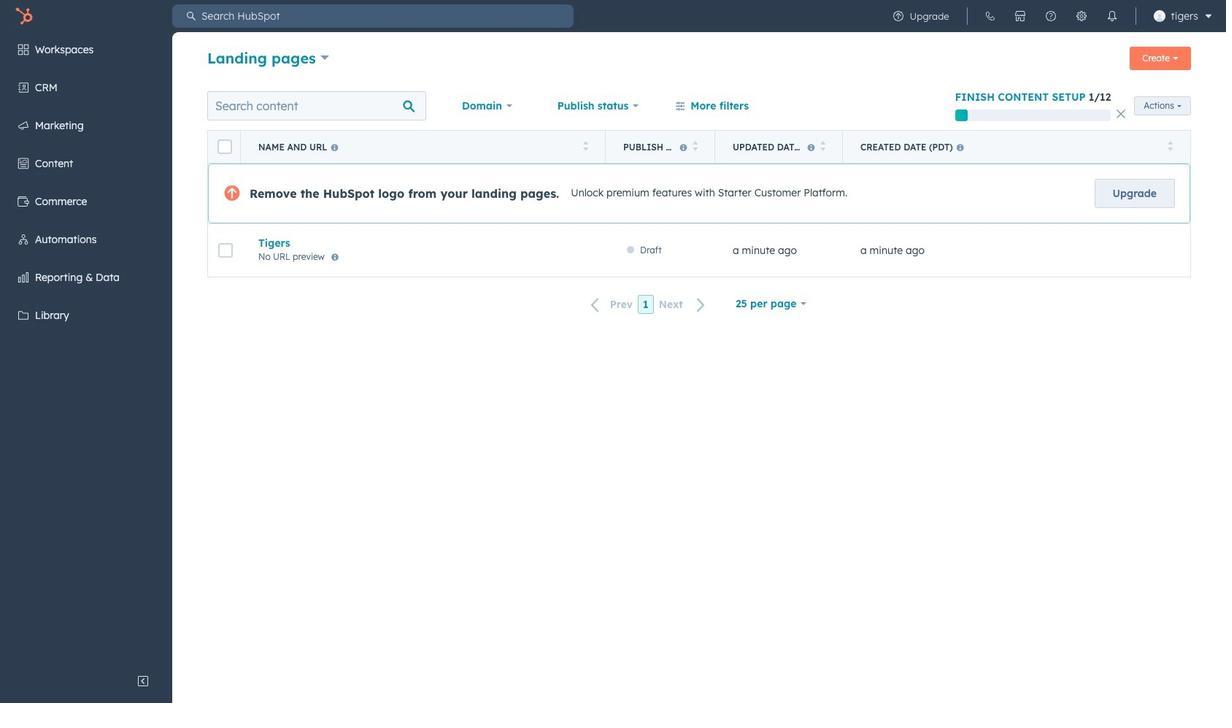 Task type: describe. For each thing, give the bounding box(es) containing it.
Search content search field
[[207, 91, 427, 121]]

help image
[[1046, 10, 1057, 22]]

Search HubSpot search field
[[196, 4, 574, 28]]

settings image
[[1076, 10, 1088, 22]]

howard n/a image
[[1154, 10, 1166, 22]]

3 press to sort. image from the left
[[1168, 141, 1174, 151]]

2 press to sort. image from the left
[[821, 141, 826, 151]]

1 press to sort. image from the left
[[693, 141, 698, 151]]

pagination navigation
[[583, 295, 715, 315]]



Task type: locate. For each thing, give the bounding box(es) containing it.
1 horizontal spatial menu
[[883, 0, 1218, 32]]

2 horizontal spatial press to sort. image
[[1168, 141, 1174, 151]]

menu
[[883, 0, 1218, 32], [0, 32, 172, 667]]

press to sort. image
[[583, 141, 589, 151]]

progress bar
[[956, 110, 968, 121]]

0 horizontal spatial press to sort. image
[[693, 141, 698, 151]]

close image
[[1118, 110, 1126, 118]]

1 horizontal spatial press to sort. image
[[821, 141, 826, 151]]

press to sort. image
[[693, 141, 698, 151], [821, 141, 826, 151], [1168, 141, 1174, 151]]

2 press to sort. element from the left
[[693, 141, 698, 153]]

1 press to sort. element from the left
[[583, 141, 589, 153]]

4 press to sort. element from the left
[[1168, 141, 1174, 153]]

0 horizontal spatial menu
[[0, 32, 172, 667]]

banner
[[207, 42, 1192, 76]]

press to sort. element
[[583, 141, 589, 153], [693, 141, 698, 153], [821, 141, 826, 153], [1168, 141, 1174, 153]]

marketplaces image
[[1015, 10, 1027, 22]]

3 press to sort. element from the left
[[821, 141, 826, 153]]

notifications image
[[1107, 10, 1119, 22]]



Task type: vqa. For each thing, say whether or not it's contained in the screenshot.
Pagination navigation
yes



